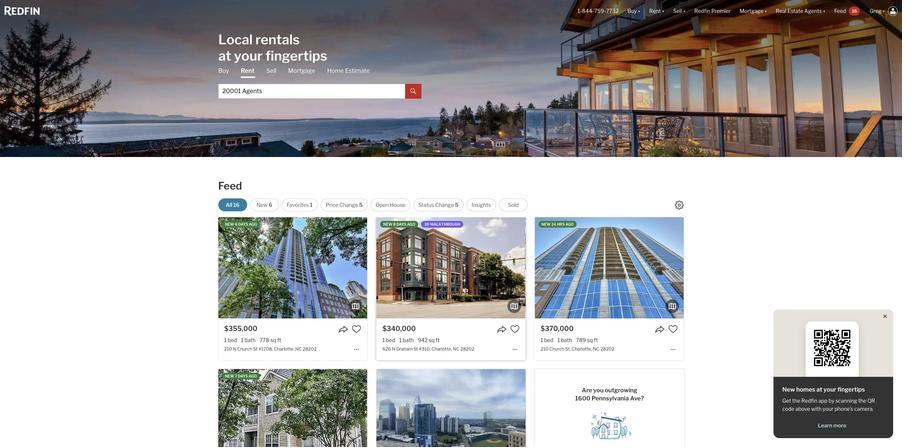 Task type: locate. For each thing, give the bounding box(es) containing it.
house
[[390, 202, 405, 208]]

redfin premier
[[695, 8, 731, 14]]

1 horizontal spatial sq
[[429, 337, 435, 343]]

rent right buy ▾
[[649, 8, 661, 14]]

change right status
[[435, 202, 454, 208]]

1 horizontal spatial 1 bath
[[399, 337, 414, 343]]

0 horizontal spatial 5
[[359, 202, 363, 208]]

tab list containing buy
[[218, 67, 422, 98]]

church
[[237, 346, 252, 352], [550, 346, 565, 352]]

210 church st, charlotte, nc 28202
[[541, 346, 615, 352]]

3 bed from the left
[[544, 337, 554, 343]]

fingertips up 'scanning'
[[838, 386, 865, 393]]

1 horizontal spatial ft
[[436, 337, 440, 343]]

ago
[[249, 222, 257, 227], [407, 222, 415, 227], [566, 222, 574, 227], [249, 374, 257, 378]]

pennsylvania
[[592, 395, 629, 402]]

nc
[[295, 346, 302, 352], [453, 346, 460, 352], [593, 346, 600, 352]]

real estate agents ▾ link
[[776, 0, 826, 22]]

bed for $355,000
[[228, 337, 237, 343]]

get the redfin app by scanning the qr code above with your phone's camera.
[[783, 398, 875, 412]]

church left st,
[[550, 346, 565, 352]]

outgrowing
[[605, 387, 638, 394]]

redfin
[[695, 8, 711, 14], [802, 398, 818, 404]]

2 horizontal spatial 1 bath
[[558, 337, 572, 343]]

6 for new
[[269, 202, 272, 208]]

▾ for mortgage ▾
[[765, 8, 767, 14]]

▾ right greg
[[883, 8, 885, 14]]

1 horizontal spatial fingertips
[[838, 386, 865, 393]]

1 horizontal spatial new
[[783, 386, 795, 393]]

mortgage left the real
[[740, 8, 764, 14]]

6 down all option
[[235, 222, 237, 227]]

1 horizontal spatial the
[[859, 398, 867, 404]]

1 horizontal spatial 6
[[269, 202, 272, 208]]

1 horizontal spatial at
[[817, 386, 823, 393]]

0 horizontal spatial change
[[340, 202, 358, 208]]

1 n from the left
[[233, 346, 236, 352]]

▾ right agents
[[823, 8, 826, 14]]

n
[[233, 346, 236, 352], [392, 346, 395, 352]]

1 favorite button checkbox from the left
[[352, 324, 361, 334]]

3 photo of 626 n graham st #310, charlotte, nc 28202 image from the left
[[526, 217, 675, 319]]

1 horizontal spatial favorite button checkbox
[[510, 324, 520, 334]]

mortgage link
[[288, 67, 315, 75]]

1 photo of 626 n graham st #310, charlotte, nc 28202 image from the left
[[228, 217, 377, 319]]

photo of 402 16th st e, charlotte, nc 28206 image
[[69, 369, 218, 447], [218, 369, 367, 447], [367, 369, 516, 447]]

bed for $370,000
[[544, 337, 554, 343]]

days down all option
[[238, 222, 248, 227]]

1 horizontal spatial 1 bed
[[383, 337, 395, 343]]

1 horizontal spatial church
[[550, 346, 565, 352]]

1 bed up 626
[[383, 337, 395, 343]]

1 horizontal spatial mortgage
[[740, 8, 764, 14]]

1 1 bath from the left
[[241, 337, 256, 343]]

5 inside price change "option"
[[359, 202, 363, 208]]

942
[[418, 337, 428, 343]]

buy for buy ▾
[[628, 8, 637, 14]]

2 nc from the left
[[453, 346, 460, 352]]

ft up the 626 n graham st #310, charlotte, nc 28202
[[436, 337, 440, 343]]

scanning
[[836, 398, 858, 404]]

rent ▾ button
[[645, 0, 669, 22]]

0 horizontal spatial rent
[[241, 67, 255, 74]]

sell for sell ▾
[[673, 8, 682, 14]]

rent left sell link
[[241, 67, 255, 74]]

mortgage up city, address, school, building, zip search field
[[288, 67, 315, 74]]

0 horizontal spatial 6
[[235, 222, 237, 227]]

st
[[253, 346, 258, 352], [414, 346, 418, 352]]

0 horizontal spatial 16
[[233, 202, 239, 208]]

bath up graham
[[403, 337, 414, 343]]

learn
[[818, 422, 833, 429]]

0 horizontal spatial 28202
[[303, 346, 317, 352]]

1 bath for $340,000
[[399, 337, 414, 343]]

0 horizontal spatial at
[[218, 47, 231, 64]]

new 24 hrs ago
[[542, 222, 574, 227]]

sell inside dropdown button
[[673, 8, 682, 14]]

2 bed from the left
[[386, 337, 395, 343]]

0 horizontal spatial sell
[[266, 67, 276, 74]]

2 favorite button checkbox from the left
[[510, 324, 520, 334]]

buy for buy
[[218, 67, 229, 74]]

0 horizontal spatial buy
[[218, 67, 229, 74]]

feed up all
[[218, 180, 242, 192]]

1 bath for $355,000
[[241, 337, 256, 343]]

0 horizontal spatial bath
[[245, 337, 256, 343]]

sell ▾
[[673, 8, 686, 14]]

1 horizontal spatial bath
[[403, 337, 414, 343]]

210
[[224, 346, 232, 352], [541, 346, 549, 352]]

redfin up above
[[802, 398, 818, 404]]

the up camera.
[[859, 398, 867, 404]]

photo of 210 church st, charlotte, nc 28202 image
[[386, 217, 535, 319], [535, 217, 684, 319], [684, 217, 833, 319]]

1 horizontal spatial charlotte,
[[432, 346, 452, 352]]

3 28202 from the left
[[601, 346, 615, 352]]

0 horizontal spatial nc
[[295, 346, 302, 352]]

$370,000
[[541, 325, 574, 333]]

sell down local rentals at your fingertips at the top left of page
[[266, 67, 276, 74]]

buy link
[[218, 67, 229, 75]]

your up rent link
[[234, 47, 263, 64]]

2 1 bath from the left
[[399, 337, 414, 343]]

sell link
[[266, 67, 276, 75]]

st left "#310,"
[[414, 346, 418, 352]]

1
[[310, 202, 313, 208], [224, 337, 227, 343], [241, 337, 244, 343], [383, 337, 385, 343], [399, 337, 402, 343], [541, 337, 543, 343], [558, 337, 560, 343]]

2 charlotte, from the left
[[432, 346, 452, 352]]

sq right 942 at the left bottom of page
[[429, 337, 435, 343]]

phone's
[[835, 406, 854, 412]]

charlotte, down "778 sq ft"
[[274, 346, 294, 352]]

3 1 bed from the left
[[541, 337, 554, 343]]

789
[[576, 337, 586, 343]]

2 n from the left
[[392, 346, 395, 352]]

0 vertical spatial rent
[[649, 8, 661, 14]]

6 left favorites
[[269, 202, 272, 208]]

an image of a house image
[[586, 409, 633, 441]]

5 left open
[[359, 202, 363, 208]]

3 sq from the left
[[587, 337, 593, 343]]

1 vertical spatial fingertips
[[838, 386, 865, 393]]

3d
[[424, 222, 429, 227]]

at for new
[[817, 386, 823, 393]]

0 horizontal spatial mortgage
[[288, 67, 315, 74]]

0 vertical spatial at
[[218, 47, 231, 64]]

1 nc from the left
[[295, 346, 302, 352]]

1 horizontal spatial redfin
[[802, 398, 818, 404]]

5
[[359, 202, 363, 208], [455, 202, 458, 208]]

rentals
[[255, 31, 300, 47]]

sq
[[270, 337, 276, 343], [429, 337, 435, 343], [587, 337, 593, 343]]

0 horizontal spatial 210
[[224, 346, 232, 352]]

walkthrough
[[430, 222, 460, 227]]

mortgage inside dropdown button
[[740, 8, 764, 14]]

buy
[[628, 8, 637, 14], [218, 67, 229, 74]]

2 horizontal spatial bath
[[561, 337, 572, 343]]

rent for rent ▾
[[649, 8, 661, 14]]

mortgage ▾
[[740, 8, 767, 14]]

new for new homes at your fingertips
[[783, 386, 795, 393]]

rent
[[649, 8, 661, 14], [241, 67, 255, 74]]

City, Address, School, Building, ZIP search field
[[218, 84, 405, 98]]

5 up walkthrough
[[455, 202, 458, 208]]

2 28202 from the left
[[460, 346, 474, 352]]

0 horizontal spatial 1 bath
[[241, 337, 256, 343]]

1 sq from the left
[[270, 337, 276, 343]]

sell
[[673, 8, 682, 14], [266, 67, 276, 74]]

nc for $340,000
[[453, 346, 460, 352]]

new up new 6 days ago
[[257, 202, 268, 208]]

0 vertical spatial your
[[234, 47, 263, 64]]

1 vertical spatial 6
[[235, 222, 237, 227]]

favorite button image
[[352, 324, 361, 334]]

0 horizontal spatial bed
[[228, 337, 237, 343]]

2 bath from the left
[[403, 337, 414, 343]]

bath up st,
[[561, 337, 572, 343]]

▾ for greg ▾
[[883, 8, 885, 14]]

feed right agents
[[835, 8, 846, 14]]

1 vertical spatial 16
[[233, 202, 239, 208]]

the
[[793, 398, 801, 404], [859, 398, 867, 404]]

1 ▾ from the left
[[638, 8, 641, 14]]

0 vertical spatial new
[[257, 202, 268, 208]]

above
[[796, 406, 810, 412]]

1 vertical spatial feed
[[218, 180, 242, 192]]

2 horizontal spatial sq
[[587, 337, 593, 343]]

2 change from the left
[[435, 202, 454, 208]]

redfin premier button
[[690, 0, 735, 22]]

3 ▾ from the left
[[683, 8, 686, 14]]

1 bed from the left
[[228, 337, 237, 343]]

n for $355,000
[[233, 346, 236, 352]]

8
[[393, 222, 396, 227]]

sell ▾ button
[[673, 0, 686, 22]]

rent inside dropdown button
[[649, 8, 661, 14]]

1 horizontal spatial st
[[414, 346, 418, 352]]

2 horizontal spatial bed
[[544, 337, 554, 343]]

your up by
[[824, 386, 837, 393]]

submit search image
[[411, 88, 416, 94]]

▾ right 'rent ▾'
[[683, 8, 686, 14]]

sq for $370,000
[[587, 337, 593, 343]]

days right "8"
[[397, 222, 406, 227]]

2 210 from the left
[[541, 346, 549, 352]]

fingertips up mortgage link on the top left of page
[[266, 47, 327, 64]]

days for 6
[[238, 222, 248, 227]]

1 bath
[[241, 337, 256, 343], [399, 337, 414, 343], [558, 337, 572, 343]]

n right 626
[[392, 346, 395, 352]]

1 vertical spatial your
[[824, 386, 837, 393]]

2 horizontal spatial favorite button checkbox
[[668, 324, 678, 334]]

▾ left sell ▾
[[662, 8, 665, 14]]

2 the from the left
[[859, 398, 867, 404]]

0 horizontal spatial sq
[[270, 337, 276, 343]]

0 vertical spatial mortgage
[[740, 8, 764, 14]]

qr
[[868, 398, 875, 404]]

ago down 'new 6'
[[249, 222, 257, 227]]

1 horizontal spatial bed
[[386, 337, 395, 343]]

6 ▾ from the left
[[883, 8, 885, 14]]

nc right "#310,"
[[453, 346, 460, 352]]

ft for $355,000
[[277, 337, 281, 343]]

new for new 8 days ago
[[383, 222, 392, 227]]

2 horizontal spatial 1 bed
[[541, 337, 554, 343]]

ft
[[277, 337, 281, 343], [436, 337, 440, 343], [594, 337, 598, 343]]

2 ▾ from the left
[[662, 8, 665, 14]]

bath left "778"
[[245, 337, 256, 343]]

1 charlotte, from the left
[[274, 346, 294, 352]]

0 horizontal spatial redfin
[[695, 8, 711, 14]]

new left 24
[[542, 222, 551, 227]]

the right get
[[793, 398, 801, 404]]

bed down $370,000
[[544, 337, 554, 343]]

0 horizontal spatial fingertips
[[266, 47, 327, 64]]

sq right "778"
[[270, 337, 276, 343]]

4 ▾ from the left
[[765, 8, 767, 14]]

photo of 626 n graham st #310, charlotte, nc 28202 image
[[228, 217, 377, 319], [377, 217, 526, 319], [526, 217, 675, 319]]

210 left st,
[[541, 346, 549, 352]]

1 vertical spatial rent
[[241, 67, 255, 74]]

sq right 789
[[587, 337, 593, 343]]

at inside local rentals at your fingertips
[[218, 47, 231, 64]]

days right 7
[[238, 374, 248, 378]]

3 photo of 402 16th st e, charlotte, nc 28206 image from the left
[[367, 369, 516, 447]]

code
[[783, 406, 795, 412]]

0 horizontal spatial church
[[237, 346, 252, 352]]

1 bed down $355,000
[[224, 337, 237, 343]]

626
[[383, 346, 391, 352]]

1 horizontal spatial 5
[[455, 202, 458, 208]]

3 ft from the left
[[594, 337, 598, 343]]

2 favorite button image from the left
[[668, 324, 678, 334]]

2 horizontal spatial charlotte,
[[572, 346, 592, 352]]

fingertips inside local rentals at your fingertips
[[266, 47, 327, 64]]

favorite button checkbox for $340,000
[[510, 324, 520, 334]]

1 horizontal spatial n
[[392, 346, 395, 352]]

option group containing all
[[218, 198, 528, 211]]

1 favorite button image from the left
[[510, 324, 520, 334]]

change inside option
[[435, 202, 454, 208]]

days for 8
[[397, 222, 406, 227]]

ft up 210 n church st #1708, charlotte, nc 28202
[[277, 337, 281, 343]]

charlotte, for $355,000
[[274, 346, 294, 352]]

#1708,
[[259, 346, 273, 352]]

sell right 'rent ▾'
[[673, 8, 682, 14]]

2 sq from the left
[[429, 337, 435, 343]]

1 horizontal spatial sell
[[673, 8, 682, 14]]

6 for new
[[235, 222, 237, 227]]

1 vertical spatial sell
[[266, 67, 276, 74]]

1-844-759-7732
[[578, 8, 619, 14]]

buy right the 7732
[[628, 8, 637, 14]]

Insights radio
[[467, 198, 496, 211]]

your inside local rentals at your fingertips
[[234, 47, 263, 64]]

all
[[226, 202, 232, 208]]

change for price change
[[340, 202, 358, 208]]

charlotte,
[[274, 346, 294, 352], [432, 346, 452, 352], [572, 346, 592, 352]]

1 photo of 402 16th st e, charlotte, nc 28206 image from the left
[[69, 369, 218, 447]]

bed
[[228, 337, 237, 343], [386, 337, 395, 343], [544, 337, 554, 343]]

photo of 210 n church st #1708, charlotte, nc 28202 image
[[69, 217, 218, 319], [218, 217, 367, 319], [367, 217, 516, 319]]

1 bath from the left
[[245, 337, 256, 343]]

2 photo of 210 church st, charlotte, nc 28202 image from the left
[[535, 217, 684, 319]]

1 horizontal spatial 28202
[[460, 346, 474, 352]]

0 vertical spatial fingertips
[[266, 47, 327, 64]]

2 horizontal spatial ft
[[594, 337, 598, 343]]

2 horizontal spatial 28202
[[601, 346, 615, 352]]

3 1 bath from the left
[[558, 337, 572, 343]]

nc right #1708,
[[295, 346, 302, 352]]

2 1 bed from the left
[[383, 337, 395, 343]]

0 horizontal spatial favorite button checkbox
[[352, 324, 361, 334]]

st left #1708,
[[253, 346, 258, 352]]

0 horizontal spatial n
[[233, 346, 236, 352]]

0 vertical spatial redfin
[[695, 8, 711, 14]]

0 vertical spatial sell
[[673, 8, 682, 14]]

ft right 789
[[594, 337, 598, 343]]

new inside option
[[257, 202, 268, 208]]

1 bed down $370,000
[[541, 337, 554, 343]]

all 16
[[226, 202, 239, 208]]

new down all
[[225, 222, 234, 227]]

1 bed for $355,000
[[224, 337, 237, 343]]

0 horizontal spatial st
[[253, 346, 258, 352]]

favorite button image
[[510, 324, 520, 334], [668, 324, 678, 334]]

1 horizontal spatial nc
[[453, 346, 460, 352]]

▾ left the real
[[765, 8, 767, 14]]

2 5 from the left
[[455, 202, 458, 208]]

option group
[[218, 198, 528, 211]]

bed down $355,000
[[228, 337, 237, 343]]

buy inside dropdown button
[[628, 8, 637, 14]]

5 for status change 5
[[455, 202, 458, 208]]

n down $355,000
[[233, 346, 236, 352]]

1 vertical spatial buy
[[218, 67, 229, 74]]

ago right 7
[[249, 374, 257, 378]]

buy left rent link
[[218, 67, 229, 74]]

2 church from the left
[[550, 346, 565, 352]]

6 inside new option
[[269, 202, 272, 208]]

new up get
[[783, 386, 795, 393]]

1 28202 from the left
[[303, 346, 317, 352]]

1 ft from the left
[[277, 337, 281, 343]]

28202
[[303, 346, 317, 352], [460, 346, 474, 352], [601, 346, 615, 352]]

16 left greg
[[852, 8, 857, 14]]

2 ft from the left
[[436, 337, 440, 343]]

at up app
[[817, 386, 823, 393]]

Open House radio
[[371, 198, 410, 211]]

0 horizontal spatial the
[[793, 398, 801, 404]]

2 st from the left
[[414, 346, 418, 352]]

210 down $355,000
[[224, 346, 232, 352]]

bed up 626
[[386, 337, 395, 343]]

new left "8"
[[383, 222, 392, 227]]

1 horizontal spatial buy
[[628, 8, 637, 14]]

home estimate link
[[327, 67, 370, 75]]

1 vertical spatial new
[[783, 386, 795, 393]]

1 vertical spatial at
[[817, 386, 823, 393]]

fingertips for new homes at your fingertips
[[838, 386, 865, 393]]

1 210 from the left
[[224, 346, 232, 352]]

open house
[[376, 202, 405, 208]]

0 horizontal spatial favorite button image
[[510, 324, 520, 334]]

1 change from the left
[[340, 202, 358, 208]]

your
[[234, 47, 263, 64], [824, 386, 837, 393], [823, 406, 834, 412]]

church down $355,000
[[237, 346, 252, 352]]

5 inside status change option
[[455, 202, 458, 208]]

change
[[340, 202, 358, 208], [435, 202, 454, 208]]

sell for sell
[[266, 67, 276, 74]]

new left 7
[[225, 374, 234, 378]]

tab list
[[218, 67, 422, 98]]

at up buy link
[[218, 47, 231, 64]]

photo of 333 w trade st #1808, charlotte, nc 28202 image
[[228, 369, 377, 447], [377, 369, 526, 447], [526, 369, 675, 447]]

new for new 24 hrs ago
[[542, 222, 551, 227]]

1 horizontal spatial 210
[[541, 346, 549, 352]]

0 vertical spatial buy
[[628, 8, 637, 14]]

previous button image
[[224, 264, 232, 271]]

favorite button checkbox for $355,000
[[352, 324, 361, 334]]

change inside "option"
[[340, 202, 358, 208]]

buy ▾ button
[[623, 0, 645, 22]]

ago for new 24 hrs ago
[[566, 222, 574, 227]]

16 right all
[[233, 202, 239, 208]]

2 vertical spatial your
[[823, 406, 834, 412]]

charlotte, down 789
[[572, 346, 592, 352]]

0 horizontal spatial new
[[257, 202, 268, 208]]

agents
[[805, 8, 822, 14]]

1 horizontal spatial change
[[435, 202, 454, 208]]

0 horizontal spatial 1 bed
[[224, 337, 237, 343]]

1 bath up st,
[[558, 337, 572, 343]]

mortgage ▾ button
[[740, 0, 767, 22]]

1 horizontal spatial favorite button image
[[668, 324, 678, 334]]

1 horizontal spatial feed
[[835, 8, 846, 14]]

1 5 from the left
[[359, 202, 363, 208]]

local
[[218, 31, 253, 47]]

1 vertical spatial redfin
[[802, 398, 818, 404]]

0 vertical spatial 6
[[269, 202, 272, 208]]

ago left 3d
[[407, 222, 415, 227]]

buy inside tab list
[[218, 67, 229, 74]]

0 horizontal spatial charlotte,
[[274, 346, 294, 352]]

1 horizontal spatial rent
[[649, 8, 661, 14]]

3 photo of 210 n church st #1708, charlotte, nc 28202 image from the left
[[367, 217, 516, 319]]

st for $355,000
[[253, 346, 258, 352]]

your inside "get the redfin app by scanning the qr code above with your phone's camera."
[[823, 406, 834, 412]]

favorite button image for $340,000
[[510, 324, 520, 334]]

with
[[811, 406, 822, 412]]

at
[[218, 47, 231, 64], [817, 386, 823, 393]]

2 photo of 402 16th st e, charlotte, nc 28206 image from the left
[[218, 369, 367, 447]]

3 bath from the left
[[561, 337, 572, 343]]

1 bath up graham
[[399, 337, 414, 343]]

favorite button image for $370,000
[[668, 324, 678, 334]]

0 horizontal spatial ft
[[277, 337, 281, 343]]

1-844-759-7732 link
[[578, 8, 619, 14]]

status change 5
[[419, 202, 458, 208]]

redfin left premier
[[695, 8, 711, 14]]

6
[[269, 202, 272, 208], [235, 222, 237, 227]]

ago right hrs
[[566, 222, 574, 227]]

rent ▾ button
[[649, 0, 665, 22]]

▾ for sell ▾
[[683, 8, 686, 14]]

favorite button checkbox
[[352, 324, 361, 334], [510, 324, 520, 334], [668, 324, 678, 334]]

▾ left 'rent ▾'
[[638, 8, 641, 14]]

3 favorite button checkbox from the left
[[668, 324, 678, 334]]

nc down 789 sq ft
[[593, 346, 600, 352]]

2 horizontal spatial nc
[[593, 346, 600, 352]]

2 photo of 626 n graham st #310, charlotte, nc 28202 image from the left
[[377, 217, 526, 319]]

charlotte, down 942 sq ft
[[432, 346, 452, 352]]

buy ▾
[[628, 8, 641, 14]]

1 st from the left
[[253, 346, 258, 352]]

1 vertical spatial mortgage
[[288, 67, 315, 74]]

1 bath down $355,000
[[241, 337, 256, 343]]

1 1 bed from the left
[[224, 337, 237, 343]]

1 bed for $370,000
[[541, 337, 554, 343]]

greg ▾
[[870, 8, 885, 14]]

0 vertical spatial 16
[[852, 8, 857, 14]]

mortgage for mortgage
[[288, 67, 315, 74]]

change right price
[[340, 202, 358, 208]]

your down by
[[823, 406, 834, 412]]

3 photo of 210 church st, charlotte, nc 28202 image from the left
[[684, 217, 833, 319]]



Task type: describe. For each thing, give the bounding box(es) containing it.
1 photo of 333 w trade st #1808, charlotte, nc 28202 image from the left
[[228, 369, 377, 447]]

ft for $340,000
[[436, 337, 440, 343]]

graham
[[396, 346, 413, 352]]

5 for price change 5
[[359, 202, 363, 208]]

new homes at your fingertips
[[783, 386, 865, 393]]

3d walkthrough
[[424, 222, 460, 227]]

210 for $370,000
[[541, 346, 549, 352]]

1 the from the left
[[793, 398, 801, 404]]

home
[[327, 67, 344, 74]]

626 n graham st #310, charlotte, nc 28202
[[383, 346, 474, 352]]

#310,
[[419, 346, 431, 352]]

favorites 1
[[287, 202, 313, 208]]

redfin inside button
[[695, 8, 711, 14]]

learn more link
[[783, 422, 882, 429]]

your for rentals
[[234, 47, 263, 64]]

ft for $370,000
[[594, 337, 598, 343]]

ave?
[[630, 395, 644, 402]]

insights
[[472, 202, 491, 208]]

new for new 7 days ago
[[225, 374, 234, 378]]

hrs
[[557, 222, 565, 227]]

210 n church st #1708, charlotte, nc 28202
[[224, 346, 317, 352]]

fingertips for local rentals at your fingertips
[[266, 47, 327, 64]]

sq for $355,000
[[270, 337, 276, 343]]

you
[[594, 387, 604, 394]]

3 charlotte, from the left
[[572, 346, 592, 352]]

1 photo of 210 church st, charlotte, nc 28202 image from the left
[[386, 217, 535, 319]]

rent link
[[241, 67, 255, 78]]

real
[[776, 8, 787, 14]]

mortgage for mortgage ▾
[[740, 8, 764, 14]]

real estate agents ▾ button
[[772, 0, 830, 22]]

are you outgrowing 1600 pennsylvania ave?
[[575, 387, 644, 402]]

bath for $355,000
[[245, 337, 256, 343]]

home estimate
[[327, 67, 370, 74]]

7
[[235, 374, 237, 378]]

sell ▾ button
[[669, 0, 690, 22]]

price
[[326, 202, 338, 208]]

ago for new 7 days ago
[[249, 374, 257, 378]]

buy ▾ button
[[628, 0, 641, 22]]

844-
[[582, 8, 594, 14]]

your for homes
[[824, 386, 837, 393]]

rent for rent
[[241, 67, 255, 74]]

1 bed for $340,000
[[383, 337, 395, 343]]

0 vertical spatial feed
[[835, 8, 846, 14]]

16 inside all option
[[233, 202, 239, 208]]

get
[[783, 398, 791, 404]]

▾ for buy ▾
[[638, 8, 641, 14]]

5 ▾ from the left
[[823, 8, 826, 14]]

$355,000
[[224, 325, 257, 333]]

Favorites radio
[[282, 198, 318, 211]]

ago for new 8 days ago
[[407, 222, 415, 227]]

778 sq ft
[[260, 337, 281, 343]]

1 church from the left
[[237, 346, 252, 352]]

app install qr code image
[[812, 327, 853, 369]]

new for new 6
[[257, 202, 268, 208]]

more
[[834, 422, 847, 429]]

1-
[[578, 8, 582, 14]]

change for status change
[[435, 202, 454, 208]]

price change 5
[[326, 202, 363, 208]]

28202 for $355,000
[[303, 346, 317, 352]]

estate
[[788, 8, 804, 14]]

3 photo of 333 w trade st #1808, charlotte, nc 28202 image from the left
[[526, 369, 675, 447]]

charlotte, for $340,000
[[432, 346, 452, 352]]

new for new 6 days ago
[[225, 222, 234, 227]]

1600
[[575, 395, 591, 402]]

open
[[376, 202, 389, 208]]

bed for $340,000
[[386, 337, 395, 343]]

next button image
[[354, 264, 361, 271]]

redfin inside "get the redfin app by scanning the qr code above with your phone's camera."
[[802, 398, 818, 404]]

▾ for rent ▾
[[662, 8, 665, 14]]

0 horizontal spatial feed
[[218, 180, 242, 192]]

2 photo of 210 n church st #1708, charlotte, nc 28202 image from the left
[[218, 217, 367, 319]]

bath for $340,000
[[403, 337, 414, 343]]

Price Change radio
[[321, 198, 368, 211]]

ago for new 6 days ago
[[249, 222, 257, 227]]

nc for $355,000
[[295, 346, 302, 352]]

camera.
[[855, 406, 874, 412]]

homes
[[797, 386, 816, 393]]

st,
[[565, 346, 571, 352]]

24
[[552, 222, 556, 227]]

New radio
[[250, 198, 279, 211]]

$340,000
[[383, 325, 416, 333]]

3 nc from the left
[[593, 346, 600, 352]]

210 for $355,000
[[224, 346, 232, 352]]

2 photo of 333 w trade st #1808, charlotte, nc 28202 image from the left
[[377, 369, 526, 447]]

favorite button checkbox for $370,000
[[668, 324, 678, 334]]

sold
[[508, 202, 519, 208]]

1 inside favorites radio
[[310, 202, 313, 208]]

1 photo of 210 n church st #1708, charlotte, nc 28202 image from the left
[[69, 217, 218, 319]]

premier
[[712, 8, 731, 14]]

real estate agents ▾
[[776, 8, 826, 14]]

mortgage ▾ button
[[735, 0, 772, 22]]

learn more
[[818, 422, 847, 429]]

at for local
[[218, 47, 231, 64]]

st for $340,000
[[414, 346, 418, 352]]

7732
[[606, 8, 619, 14]]

n for $340,000
[[392, 346, 395, 352]]

Sold radio
[[499, 198, 528, 211]]

new 6 days ago
[[225, 222, 257, 227]]

new 8 days ago
[[383, 222, 415, 227]]

new 6
[[257, 202, 272, 208]]

942 sq ft
[[418, 337, 440, 343]]

1 bath for $370,000
[[558, 337, 572, 343]]

estimate
[[345, 67, 370, 74]]

app
[[819, 398, 828, 404]]

by
[[829, 398, 835, 404]]

28202 for $340,000
[[460, 346, 474, 352]]

bath for $370,000
[[561, 337, 572, 343]]

status
[[419, 202, 434, 208]]

new 7 days ago
[[225, 374, 257, 378]]

rent ▾
[[649, 8, 665, 14]]

All radio
[[218, 198, 247, 211]]

sq for $340,000
[[429, 337, 435, 343]]

favorites
[[287, 202, 309, 208]]

1 horizontal spatial 16
[[852, 8, 857, 14]]

759-
[[594, 8, 606, 14]]

are
[[582, 387, 592, 394]]

778
[[260, 337, 269, 343]]

days for 7
[[238, 374, 248, 378]]

Status Change radio
[[413, 198, 464, 211]]



Task type: vqa. For each thing, say whether or not it's contained in the screenshot.
endorsed
no



